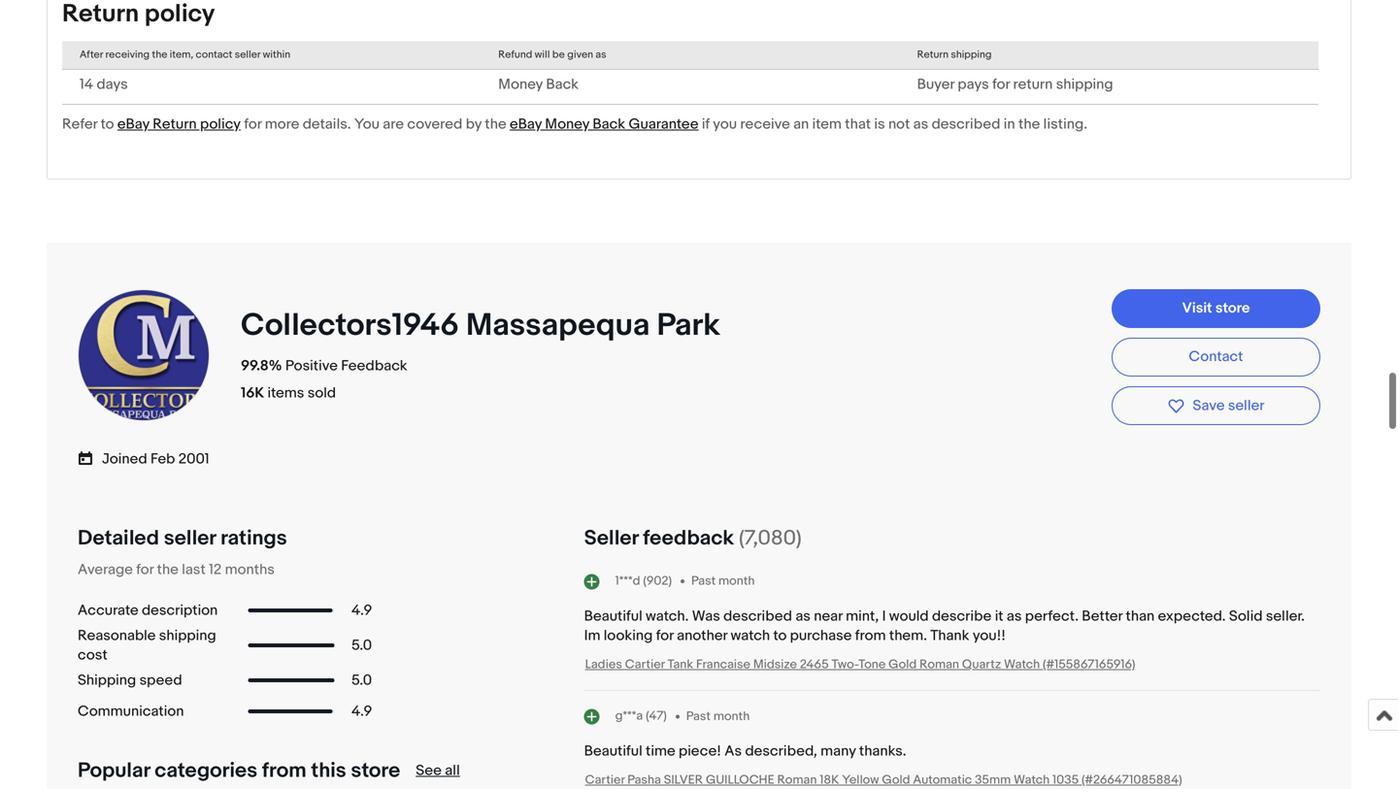 Task type: describe. For each thing, give the bounding box(es) containing it.
expected.
[[1159, 608, 1226, 626]]

0 vertical spatial money
[[499, 76, 543, 93]]

an
[[794, 115, 809, 133]]

not
[[889, 115, 911, 133]]

2465
[[800, 658, 829, 673]]

days
[[97, 76, 128, 93]]

0 horizontal spatial roman
[[778, 773, 817, 788]]

many
[[821, 743, 856, 761]]

them.
[[890, 628, 928, 645]]

(47)
[[646, 709, 667, 724]]

i
[[883, 608, 886, 626]]

details.
[[303, 115, 351, 133]]

given
[[568, 49, 594, 61]]

you
[[354, 115, 380, 133]]

save
[[1193, 397, 1225, 415]]

shipping for reasonable shipping cost
[[159, 628, 216, 645]]

months
[[225, 561, 275, 579]]

feedback
[[341, 357, 408, 375]]

4.9 for communication
[[352, 703, 372, 721]]

for left the more
[[244, 115, 262, 133]]

silver
[[664, 773, 703, 788]]

refer to ebay return policy for more details. you are covered by the ebay money back guarantee if you receive an item that is not as described in the listing.
[[62, 115, 1088, 133]]

16k items sold
[[241, 385, 336, 402]]

the left item,
[[152, 49, 167, 61]]

accurate
[[78, 602, 139, 620]]

(#266471085884)
[[1082, 773, 1183, 788]]

visit
[[1183, 299, 1213, 317]]

seller for detailed seller ratings
[[164, 526, 216, 551]]

1 horizontal spatial back
[[593, 115, 626, 133]]

ladies
[[585, 658, 623, 673]]

text__icon wrapper image
[[78, 448, 102, 467]]

listing.
[[1044, 115, 1088, 133]]

speed
[[139, 672, 182, 690]]

12
[[209, 561, 222, 579]]

it
[[995, 608, 1004, 626]]

ladies cartier tank francaise midsize 2465 two-tone gold roman quartz watch (#155867165916)
[[585, 658, 1136, 673]]

0 vertical spatial back
[[546, 76, 579, 93]]

average for the last 12 months
[[78, 561, 275, 579]]

1 vertical spatial gold
[[882, 773, 911, 788]]

shipping
[[78, 672, 136, 690]]

collectors1946 massapequa park link
[[241, 307, 728, 345]]

you
[[713, 115, 737, 133]]

another
[[677, 628, 728, 645]]

after receiving the item, contact seller within
[[80, 49, 291, 61]]

beautiful for beautiful time piece! as described, many thanks.
[[584, 743, 643, 761]]

items
[[268, 385, 304, 402]]

collectors1946
[[241, 307, 459, 345]]

yellow
[[842, 773, 880, 788]]

contact
[[196, 49, 233, 61]]

buyer
[[918, 76, 955, 93]]

time
[[646, 743, 676, 761]]

beautiful time piece! as described, many thanks.
[[584, 743, 907, 761]]

return
[[1014, 76, 1053, 93]]

mint,
[[846, 608, 879, 626]]

if
[[702, 115, 710, 133]]

the right by
[[485, 115, 507, 133]]

past month for was
[[692, 574, 755, 589]]

pasha
[[628, 773, 661, 788]]

1 horizontal spatial described
[[932, 115, 1001, 133]]

0 vertical spatial seller
[[235, 49, 261, 61]]

shipping speed
[[78, 672, 182, 690]]

0 vertical spatial watch
[[1005, 658, 1041, 673]]

seller.
[[1267, 608, 1305, 626]]

4.9 for accurate description
[[352, 602, 372, 620]]

see all
[[416, 763, 460, 780]]

feb
[[151, 451, 175, 468]]

seller
[[584, 526, 639, 551]]

beautiful watch. was described as near mint, i would describe it as perfect. better than expected. solid seller. im looking for another watch to purchase from them. thank you!!
[[584, 608, 1305, 645]]

described,
[[746, 743, 818, 761]]

month for as
[[714, 709, 750, 724]]

past for was
[[692, 574, 716, 589]]

to inside beautiful watch. was described as near mint, i would describe it as perfect. better than expected. solid seller. im looking for another watch to purchase from them. thank you!!
[[774, 628, 787, 645]]

(902)
[[643, 574, 672, 589]]

collectors1946 massapequa park image
[[76, 287, 212, 423]]

detailed
[[78, 526, 159, 551]]

solid
[[1230, 608, 1263, 626]]

contact link
[[1112, 338, 1321, 377]]

reasonable
[[78, 628, 156, 645]]

1 vertical spatial watch
[[1014, 773, 1050, 788]]

item,
[[170, 49, 193, 61]]

0 vertical spatial store
[[1216, 299, 1251, 317]]

receive
[[741, 115, 790, 133]]

looking
[[604, 628, 653, 645]]

1 horizontal spatial money
[[545, 115, 590, 133]]

beautiful for beautiful watch. was described as near mint, i would describe it as perfect. better than expected. solid seller. im looking for another watch to purchase from them. thank you!!
[[584, 608, 643, 626]]

ebay return policy link
[[117, 115, 241, 133]]

seller for save seller
[[1229, 397, 1265, 415]]

reasonable shipping cost
[[78, 628, 216, 664]]

past month for piece!
[[687, 709, 750, 724]]

ebay money back guarantee link
[[510, 115, 699, 133]]

from inside beautiful watch. was described as near mint, i would describe it as perfect. better than expected. solid seller. im looking for another watch to purchase from them. thank you!!
[[856, 628, 886, 645]]

in
[[1004, 115, 1016, 133]]

for right "average"
[[136, 561, 154, 579]]

ladies cartier tank francaise midsize 2465 two-tone gold roman quartz watch (#155867165916) link
[[585, 658, 1136, 673]]

detailed seller ratings
[[78, 526, 287, 551]]

14 days
[[80, 76, 128, 93]]

collectors1946 massapequa park
[[241, 307, 721, 345]]

item
[[813, 115, 842, 133]]

2 ebay from the left
[[510, 115, 542, 133]]

massapequa
[[466, 307, 650, 345]]

0 vertical spatial cartier
[[625, 658, 665, 673]]

tank
[[668, 658, 694, 673]]

cost
[[78, 647, 108, 664]]

the right "in"
[[1019, 115, 1041, 133]]

as right the given
[[596, 49, 607, 61]]

cartier pasha silver guilloche roman 18k yellow gold automatic 35mm watch 1035 (#266471085884)
[[585, 773, 1183, 788]]

automatic
[[913, 773, 973, 788]]

thank
[[931, 628, 970, 645]]



Task type: vqa. For each thing, say whether or not it's contained in the screenshot.
Sell
no



Task type: locate. For each thing, give the bounding box(es) containing it.
described up watch
[[724, 608, 793, 626]]

money down refund
[[499, 76, 543, 93]]

cartier left pasha
[[585, 773, 625, 788]]

im
[[584, 628, 601, 645]]

past
[[692, 574, 716, 589], [687, 709, 711, 724]]

1 horizontal spatial roman
[[920, 658, 960, 673]]

from down "mint,"
[[856, 628, 886, 645]]

0 vertical spatial 5.0
[[352, 637, 372, 655]]

1 vertical spatial return
[[153, 115, 197, 133]]

more
[[265, 115, 300, 133]]

gold
[[889, 658, 917, 673], [882, 773, 911, 788]]

0 vertical spatial roman
[[920, 658, 960, 673]]

shipping for return shipping
[[951, 49, 992, 61]]

4.9
[[352, 602, 372, 620], [352, 703, 372, 721]]

money down money back
[[545, 115, 590, 133]]

2 4.9 from the top
[[352, 703, 372, 721]]

be
[[553, 49, 565, 61]]

store right the visit
[[1216, 299, 1251, 317]]

beautiful up looking
[[584, 608, 643, 626]]

1 vertical spatial money
[[545, 115, 590, 133]]

99.8%
[[241, 357, 282, 375]]

you!!
[[973, 628, 1006, 645]]

1 horizontal spatial to
[[774, 628, 787, 645]]

cartier down looking
[[625, 658, 665, 673]]

beautiful
[[584, 608, 643, 626], [584, 743, 643, 761]]

described down pays
[[932, 115, 1001, 133]]

shipping inside reasonable shipping cost
[[159, 628, 216, 645]]

save seller button
[[1112, 386, 1321, 425]]

will
[[535, 49, 550, 61]]

store right "this"
[[351, 759, 400, 784]]

1 vertical spatial roman
[[778, 773, 817, 788]]

18k
[[820, 773, 840, 788]]

1035
[[1053, 773, 1079, 788]]

shipping down description
[[159, 628, 216, 645]]

two-
[[832, 658, 859, 673]]

see all link
[[416, 763, 460, 780]]

buyer pays for return shipping
[[918, 76, 1114, 93]]

0 horizontal spatial return
[[153, 115, 197, 133]]

0 vertical spatial 4.9
[[352, 602, 372, 620]]

watch
[[731, 628, 770, 645]]

for right pays
[[993, 76, 1010, 93]]

perfect.
[[1026, 608, 1079, 626]]

than
[[1126, 608, 1155, 626]]

ebay down "days"
[[117, 115, 150, 133]]

0 vertical spatial return
[[918, 49, 949, 61]]

back left guarantee
[[593, 115, 626, 133]]

2 beautiful from the top
[[584, 743, 643, 761]]

2 vertical spatial seller
[[164, 526, 216, 551]]

1 vertical spatial shipping
[[1057, 76, 1114, 93]]

receiving
[[105, 49, 150, 61]]

1 4.9 from the top
[[352, 602, 372, 620]]

0 vertical spatial month
[[719, 574, 755, 589]]

the
[[152, 49, 167, 61], [485, 115, 507, 133], [1019, 115, 1041, 133], [157, 561, 179, 579]]

1 horizontal spatial ebay
[[510, 115, 542, 133]]

1 vertical spatial to
[[774, 628, 787, 645]]

1 vertical spatial store
[[351, 759, 400, 784]]

past month up was
[[692, 574, 755, 589]]

roman down the thank
[[920, 658, 960, 673]]

2001
[[178, 451, 209, 468]]

1 ebay from the left
[[117, 115, 150, 133]]

sold
[[308, 385, 336, 402]]

average
[[78, 561, 133, 579]]

tone
[[859, 658, 886, 673]]

to up midsize
[[774, 628, 787, 645]]

1 horizontal spatial seller
[[235, 49, 261, 61]]

beautiful down g***a
[[584, 743, 643, 761]]

money back
[[499, 76, 579, 93]]

month for described
[[719, 574, 755, 589]]

1 horizontal spatial return
[[918, 49, 949, 61]]

for down watch.
[[656, 628, 674, 645]]

gold down thanks.
[[882, 773, 911, 788]]

feedback
[[643, 526, 735, 551]]

refer
[[62, 115, 97, 133]]

seller feedback (7,080)
[[584, 526, 802, 551]]

0 vertical spatial beautiful
[[584, 608, 643, 626]]

back
[[546, 76, 579, 93], [593, 115, 626, 133]]

1 vertical spatial from
[[262, 759, 307, 784]]

1 vertical spatial back
[[593, 115, 626, 133]]

0 horizontal spatial shipping
[[159, 628, 216, 645]]

described
[[932, 115, 1001, 133], [724, 608, 793, 626]]

watch left 1035 on the bottom of the page
[[1014, 773, 1050, 788]]

1***d
[[615, 574, 641, 589]]

1 horizontal spatial shipping
[[951, 49, 992, 61]]

0 horizontal spatial back
[[546, 76, 579, 93]]

month up as
[[714, 709, 750, 724]]

roman left 18k
[[778, 773, 817, 788]]

1 vertical spatial described
[[724, 608, 793, 626]]

1 horizontal spatial store
[[1216, 299, 1251, 317]]

0 horizontal spatial seller
[[164, 526, 216, 551]]

as right it
[[1007, 608, 1022, 626]]

0 vertical spatial shipping
[[951, 49, 992, 61]]

refund
[[499, 49, 533, 61]]

0 horizontal spatial to
[[101, 115, 114, 133]]

quartz
[[963, 658, 1002, 673]]

near
[[814, 608, 843, 626]]

all
[[445, 763, 460, 780]]

5.0 for shipping
[[352, 637, 372, 655]]

1 vertical spatial 4.9
[[352, 703, 372, 721]]

past for piece!
[[687, 709, 711, 724]]

1 vertical spatial month
[[714, 709, 750, 724]]

seller left within
[[235, 49, 261, 61]]

from left "this"
[[262, 759, 307, 784]]

guilloche
[[706, 773, 775, 788]]

gold down them.
[[889, 658, 917, 673]]

g***a (47)
[[615, 709, 667, 724]]

purchase
[[790, 628, 852, 645]]

shipping
[[951, 49, 992, 61], [1057, 76, 1114, 93], [159, 628, 216, 645]]

ebay down money back
[[510, 115, 542, 133]]

communication
[[78, 703, 184, 721]]

within
[[263, 49, 291, 61]]

ratings
[[221, 526, 287, 551]]

0 horizontal spatial ebay
[[117, 115, 150, 133]]

to right refer
[[101, 115, 114, 133]]

cartier
[[625, 658, 665, 673], [585, 773, 625, 788]]

1 vertical spatial past month
[[687, 709, 750, 724]]

covered
[[407, 115, 463, 133]]

beautiful inside beautiful watch. was described as near mint, i would describe it as perfect. better than expected. solid seller. im looking for another watch to purchase from them. thank you!!
[[584, 608, 643, 626]]

1 vertical spatial cartier
[[585, 773, 625, 788]]

pays
[[958, 76, 990, 93]]

1 vertical spatial 5.0
[[352, 672, 372, 690]]

to
[[101, 115, 114, 133], [774, 628, 787, 645]]

shipping up 'listing.'
[[1057, 76, 1114, 93]]

return shipping
[[918, 49, 992, 61]]

return left policy on the left of the page
[[153, 115, 197, 133]]

seller inside button
[[1229, 397, 1265, 415]]

thanks.
[[860, 743, 907, 761]]

1 horizontal spatial from
[[856, 628, 886, 645]]

after
[[80, 49, 103, 61]]

month up was
[[719, 574, 755, 589]]

described inside beautiful watch. was described as near mint, i would describe it as perfect. better than expected. solid seller. im looking for another watch to purchase from them. thank you!!
[[724, 608, 793, 626]]

1 5.0 from the top
[[352, 637, 372, 655]]

watch right quartz
[[1005, 658, 1041, 673]]

for inside beautiful watch. was described as near mint, i would describe it as perfect. better than expected. solid seller. im looking for another watch to purchase from them. thank you!!
[[656, 628, 674, 645]]

back down be
[[546, 76, 579, 93]]

5.0 for speed
[[352, 672, 372, 690]]

0 vertical spatial past
[[692, 574, 716, 589]]

5.0
[[352, 637, 372, 655], [352, 672, 372, 690]]

return up buyer
[[918, 49, 949, 61]]

0 vertical spatial gold
[[889, 658, 917, 673]]

1***d (902)
[[615, 574, 672, 589]]

as left 'near'
[[796, 608, 811, 626]]

2 horizontal spatial seller
[[1229, 397, 1265, 415]]

was
[[692, 608, 721, 626]]

save seller
[[1193, 397, 1265, 415]]

watch.
[[646, 608, 689, 626]]

would
[[890, 608, 929, 626]]

seller right save
[[1229, 397, 1265, 415]]

14
[[80, 76, 93, 93]]

1 beautiful from the top
[[584, 608, 643, 626]]

shipping up pays
[[951, 49, 992, 61]]

0 horizontal spatial money
[[499, 76, 543, 93]]

last
[[182, 561, 206, 579]]

policy
[[200, 115, 241, 133]]

0 vertical spatial from
[[856, 628, 886, 645]]

joined feb 2001
[[102, 451, 209, 468]]

0 horizontal spatial described
[[724, 608, 793, 626]]

that
[[845, 115, 871, 133]]

1 vertical spatial seller
[[1229, 397, 1265, 415]]

midsize
[[754, 658, 797, 673]]

roman
[[920, 658, 960, 673], [778, 773, 817, 788]]

g***a
[[615, 709, 643, 724]]

0 vertical spatial past month
[[692, 574, 755, 589]]

watch
[[1005, 658, 1041, 673], [1014, 773, 1050, 788]]

as right not
[[914, 115, 929, 133]]

visit store link
[[1112, 289, 1321, 328]]

past up piece!
[[687, 709, 711, 724]]

0 horizontal spatial from
[[262, 759, 307, 784]]

2 vertical spatial shipping
[[159, 628, 216, 645]]

1 vertical spatial beautiful
[[584, 743, 643, 761]]

see
[[416, 763, 442, 780]]

the left last
[[157, 561, 179, 579]]

0 vertical spatial described
[[932, 115, 1001, 133]]

2 5.0 from the top
[[352, 672, 372, 690]]

describe
[[932, 608, 992, 626]]

return
[[918, 49, 949, 61], [153, 115, 197, 133]]

as
[[596, 49, 607, 61], [914, 115, 929, 133], [796, 608, 811, 626], [1007, 608, 1022, 626]]

(#155867165916)
[[1043, 658, 1136, 673]]

past up was
[[692, 574, 716, 589]]

month
[[719, 574, 755, 589], [714, 709, 750, 724]]

seller up last
[[164, 526, 216, 551]]

2 horizontal spatial shipping
[[1057, 76, 1114, 93]]

past month up as
[[687, 709, 750, 724]]

16k
[[241, 385, 264, 402]]

0 vertical spatial to
[[101, 115, 114, 133]]

0 horizontal spatial store
[[351, 759, 400, 784]]

1 vertical spatial past
[[687, 709, 711, 724]]



